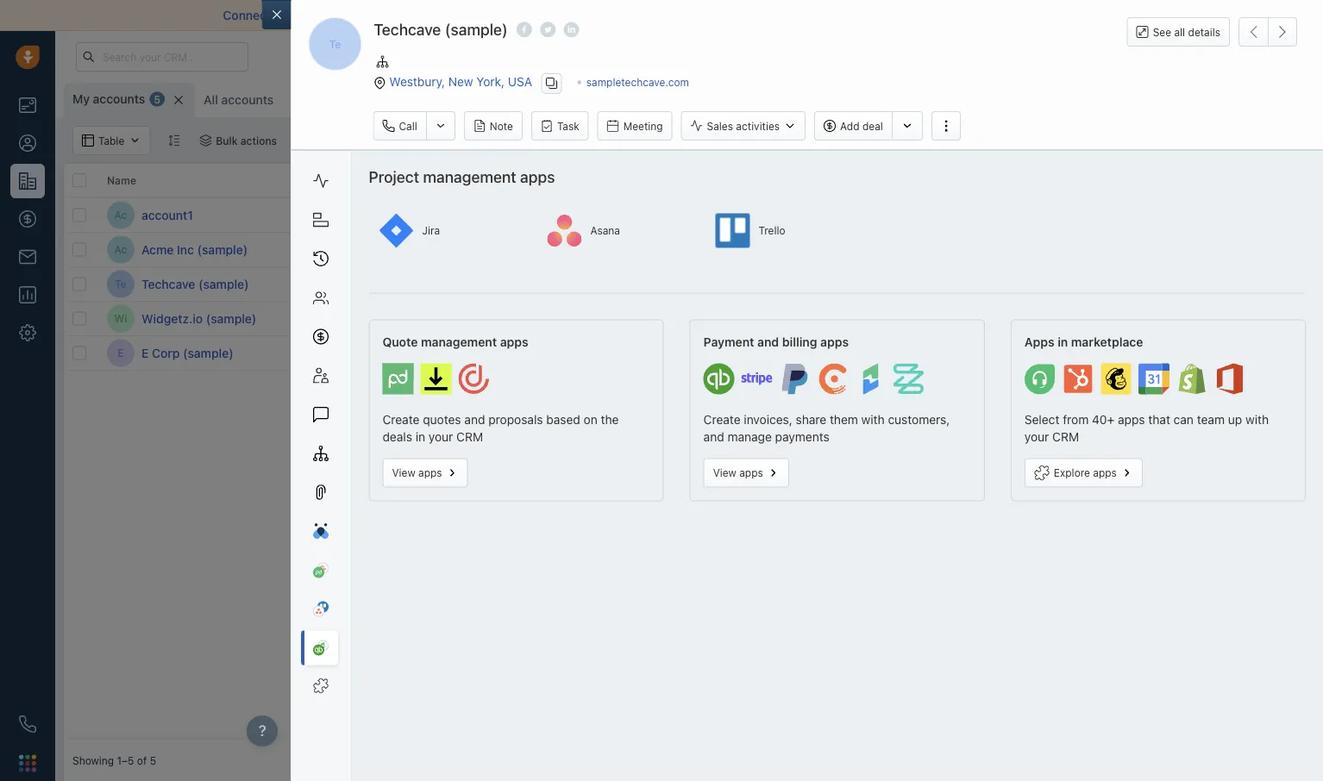 Task type: describe. For each thing, give the bounding box(es) containing it.
territory
[[311, 93, 358, 107]]

team
[[1198, 413, 1226, 427]]

quote
[[383, 335, 418, 349]]

deal
[[863, 120, 884, 132]]

bulk
[[216, 135, 238, 147]]

widgetz.io
[[142, 312, 203, 326]]

in for apps
[[1058, 335, 1069, 349]]

sales activities
[[707, 120, 780, 132]]

container_wx8msf4aqz5i3rn1 image for j icon
[[724, 313, 736, 325]]

my accounts link
[[72, 91, 145, 108]]

(sample) right inc
[[197, 243, 248, 257]]

view apps for manage
[[713, 467, 764, 479]]

my for my territory accounts
[[291, 93, 308, 107]]

create for manage
[[704, 413, 741, 427]]

⌘
[[512, 94, 521, 106]]

3 smith from the top
[[767, 278, 795, 290]]

all accounts
[[204, 93, 274, 107]]

3 john smith from the top
[[741, 278, 795, 290]]

0 horizontal spatial techcave (sample)
[[142, 277, 249, 291]]

related contacts
[[331, 174, 417, 186]]

j image
[[332, 340, 360, 367]]

jira
[[422, 225, 440, 237]]

$ 5,600
[[590, 310, 640, 327]]

select
[[1025, 413, 1060, 427]]

improve
[[365, 8, 411, 22]]

press space to select this row. row containing + click to add
[[323, 337, 1315, 371]]

enable
[[515, 8, 553, 22]]

that
[[1149, 413, 1171, 427]]

with inside 'create invoices, share them with customers, and manage payments'
[[862, 413, 885, 427]]

view apps button for manage
[[704, 459, 790, 488]]

inc
[[177, 243, 194, 257]]

grid containing $ 100
[[64, 162, 1315, 741]]

up
[[1229, 413, 1243, 427]]

account1 link
[[142, 207, 193, 224]]

j image
[[332, 305, 360, 333]]

te inside button
[[329, 38, 341, 50]]

name row
[[64, 164, 323, 199]]

john for j icon container_wx8msf4aqz5i3rn1 image
[[741, 313, 764, 325]]

details
[[1189, 26, 1221, 38]]

deals
[[383, 430, 412, 444]]

container_wx8msf4aqz5i3rn1 image inside bulk actions button
[[200, 135, 212, 147]]

press space to select this row. row containing john smith
[[323, 199, 1315, 233]]

project management apps
[[369, 167, 555, 186]]

s image
[[332, 271, 360, 298]]

john smith for l image container_wx8msf4aqz5i3rn1 image
[[741, 244, 795, 256]]

john for bottom container_wx8msf4aqz5i3rn1 icon
[[741, 209, 764, 221]]

create quotes and proposals based on the deals in your crm
[[383, 413, 619, 444]]

days
[[969, 313, 992, 325]]

press space to select this row. row containing e corp (sample)
[[64, 337, 323, 371]]

start
[[1025, 8, 1051, 22]]

connect your mailbox link
[[223, 8, 350, 22]]

mailbox
[[303, 8, 347, 22]]

management for project
[[423, 167, 517, 186]]

3,200
[[602, 276, 640, 292]]

sampletechcave.com link
[[587, 76, 690, 88]]

2-
[[556, 8, 569, 22]]

e for e
[[118, 347, 124, 359]]

add for sampletechcave.com
[[859, 278, 878, 290]]

conversations.
[[673, 8, 756, 22]]

1 vertical spatial te
[[115, 278, 127, 290]]

add inside button
[[841, 120, 860, 132]]

can
[[1174, 413, 1194, 427]]

have
[[980, 8, 1007, 22]]

3 more... button
[[425, 88, 503, 112]]

based
[[547, 413, 581, 427]]

york,
[[477, 75, 505, 89]]

add for j image
[[1028, 347, 1046, 359]]

bulk actions
[[216, 135, 277, 147]]

5 inside my accounts 5
[[154, 93, 161, 105]]

press space to select this row. row containing $ 3,200
[[323, 268, 1315, 302]]

click for s image
[[988, 278, 1012, 290]]

1 john smith from the top
[[741, 209, 795, 221]]

e for e corp (sample)
[[142, 346, 149, 360]]

$ for $ 3,200
[[590, 276, 599, 292]]

widgetz.io link
[[461, 313, 511, 325]]

40+
[[1093, 413, 1115, 427]]

widgetz.io (sample) link
[[142, 310, 257, 328]]

task for + click to add
[[881, 347, 902, 359]]

add for j icon
[[1028, 313, 1046, 325]]

apps down manage
[[740, 467, 764, 479]]

usa
[[508, 75, 533, 89]]

proposals
[[489, 413, 543, 427]]

1 smith from the top
[[767, 209, 795, 221]]

showing
[[72, 755, 114, 767]]

corp
[[152, 346, 180, 360]]

john smith for j image's container_wx8msf4aqz5i3rn1 image
[[741, 347, 795, 359]]

twitter circled image
[[540, 20, 556, 38]]

apps down the task button
[[520, 167, 555, 186]]

management for quote
[[421, 335, 497, 349]]

container_wx8msf4aqz5i3rn1 image for l image
[[724, 244, 736, 256]]

all
[[1175, 26, 1186, 38]]

3
[[449, 94, 456, 106]]

sampleacme.com
[[461, 244, 546, 256]]

accounts for all
[[221, 93, 274, 107]]

0 vertical spatial from
[[1055, 8, 1081, 22]]

task button
[[532, 111, 589, 141]]

call
[[399, 120, 418, 132]]

apps down widgetz.io on the left top of the page
[[500, 335, 529, 349]]

bulk actions button
[[188, 126, 288, 155]]

phone element
[[10, 708, 45, 742]]

create invoices, share them with customers, and manage payments
[[704, 413, 951, 444]]

account1
[[142, 208, 193, 222]]

my territory accounts
[[291, 93, 414, 107]]

3 more...
[[449, 94, 494, 106]]

crm for quotes
[[457, 430, 483, 444]]

your for quote management apps
[[429, 430, 453, 444]]

task
[[557, 120, 580, 132]]

see all details
[[1154, 26, 1221, 38]]

westbury, new york, usa
[[389, 75, 533, 89]]

see all details button
[[1128, 17, 1231, 47]]

and left "billing"
[[758, 335, 780, 349]]

applied
[[353, 135, 389, 147]]

add deal button
[[815, 111, 892, 141]]

(sample) up the 'widgetz.io (sample)'
[[199, 277, 249, 291]]

in inside create quotes and proposals based on the deals in your crm
[[416, 430, 426, 444]]

sampleacme.com link
[[461, 244, 546, 256]]

+ click to add for j image
[[979, 347, 1046, 359]]

1 filter applied button
[[288, 126, 401, 155]]

so you don't have to start from scratch.
[[906, 8, 1131, 22]]

note
[[490, 120, 513, 132]]

asana
[[591, 225, 621, 237]]

0 vertical spatial techcave (sample)
[[374, 20, 508, 38]]

phone image
[[19, 716, 36, 734]]

connect
[[223, 8, 271, 22]]

+ click to add down 5036153947 link
[[1108, 346, 1176, 358]]

website
[[461, 174, 502, 186]]

click for j icon
[[988, 313, 1012, 325]]

row group containing account1
[[64, 199, 323, 371]]

1–5
[[117, 755, 134, 767]]

filter
[[326, 135, 350, 147]]

smith for j icon container_wx8msf4aqz5i3rn1 image
[[767, 313, 795, 325]]

trello
[[759, 225, 786, 237]]

+ click to add down widgetz.io on the left top of the page
[[461, 347, 528, 359]]

0 horizontal spatial sampletechcave.com
[[461, 278, 564, 290]]

project
[[369, 167, 419, 186]]

quotes
[[423, 413, 461, 427]]

related
[[331, 174, 370, 186]]

view apps button for deals
[[383, 459, 468, 488]]

call button
[[373, 111, 426, 141]]



Task type: locate. For each thing, give the bounding box(es) containing it.
0 horizontal spatial in
[[416, 430, 426, 444]]

accounts right all
[[221, 93, 274, 107]]

in left the 2
[[948, 313, 957, 325]]

add for s image
[[1028, 278, 1046, 290]]

deliverability
[[414, 8, 487, 22]]

0 horizontal spatial view apps
[[392, 467, 442, 479]]

view apps
[[392, 467, 442, 479], [713, 467, 764, 479]]

management down note button
[[423, 167, 517, 186]]

1 ac from the top
[[114, 209, 127, 221]]

4 smith from the top
[[767, 313, 795, 325]]

all accounts button
[[195, 83, 282, 117], [204, 93, 274, 107]]

smith
[[767, 209, 795, 221], [767, 244, 795, 256], [767, 278, 795, 290], [767, 313, 795, 325], [767, 347, 795, 359]]

press space to select this row. row containing acme inc (sample)
[[64, 233, 323, 268]]

1 vertical spatial container_wx8msf4aqz5i3rn1 image
[[724, 209, 736, 221]]

0 vertical spatial task
[[881, 278, 902, 290]]

freshworks switcher image
[[19, 755, 36, 773]]

1 vertical spatial of
[[137, 755, 147, 767]]

0 vertical spatial add
[[841, 120, 860, 132]]

dialog containing techcave (sample)
[[262, 0, 1324, 782]]

1 view apps button from the left
[[383, 459, 468, 488]]

showing 1–5 of 5
[[72, 755, 156, 767]]

view apps for deals
[[392, 467, 442, 479]]

new
[[449, 75, 473, 89]]

more...
[[458, 94, 494, 106]]

5 smith from the top
[[767, 347, 795, 359]]

0 horizontal spatial container_wx8msf4aqz5i3rn1 image
[[200, 135, 212, 147]]

2 view apps button from the left
[[704, 459, 790, 488]]

widgetz.io
[[461, 313, 511, 325]]

Search your CRM... text field
[[76, 42, 249, 72]]

view apps down deals
[[392, 467, 442, 479]]

1 horizontal spatial in
[[948, 313, 957, 325]]

0 vertical spatial in
[[948, 313, 957, 325]]

2 task from the top
[[881, 347, 902, 359]]

+ click to add for j icon
[[979, 313, 1046, 325]]

view apps down manage
[[713, 467, 764, 479]]

5 john smith from the top
[[741, 347, 795, 359]]

add for + click to add
[[859, 347, 878, 359]]

my
[[72, 92, 90, 106], [291, 93, 308, 107]]

meeting button
[[598, 111, 673, 141]]

1 + add task from the top
[[849, 278, 902, 290]]

2 vertical spatial add
[[859, 347, 878, 359]]

l image
[[332, 236, 360, 264]]

the
[[601, 413, 619, 427]]

all
[[204, 93, 218, 107]]

2 horizontal spatial your
[[1025, 430, 1050, 444]]

your inside select from 40+ apps that can team up with your crm
[[1025, 430, 1050, 444]]

send email image
[[1153, 50, 1165, 64]]

crm inside select from 40+ apps that can team up with your crm
[[1053, 430, 1080, 444]]

0 vertical spatial techcave
[[374, 20, 441, 38]]

customers,
[[889, 413, 951, 427]]

management
[[423, 167, 517, 186], [421, 335, 497, 349]]

5 down search your crm... text box
[[154, 93, 161, 105]]

them
[[830, 413, 859, 427]]

0 horizontal spatial my
[[72, 92, 90, 106]]

see
[[1154, 26, 1172, 38]]

$ for $ 5,600
[[590, 310, 599, 327]]

1 vertical spatial techcave
[[142, 277, 195, 291]]

techcave inside row group
[[142, 277, 195, 291]]

from left 40+
[[1063, 413, 1089, 427]]

apps down quotes
[[419, 467, 442, 479]]

5 right 1–5
[[150, 755, 156, 767]]

view for deals
[[392, 467, 416, 479]]

1 horizontal spatial container_wx8msf4aqz5i3rn1 image
[[724, 209, 736, 221]]

your down quotes
[[429, 430, 453, 444]]

grid
[[64, 162, 1315, 741]]

(sample) left the facebook circled icon
[[445, 20, 508, 38]]

westbury,
[[389, 75, 445, 89]]

and left manage
[[704, 430, 725, 444]]

0 vertical spatial sampletechcave.com
[[587, 76, 690, 88]]

5 john from the top
[[741, 347, 764, 359]]

0 vertical spatial te
[[329, 38, 341, 50]]

your left mailbox
[[274, 8, 300, 22]]

john smith
[[741, 209, 795, 221], [741, 244, 795, 256], [741, 278, 795, 290], [741, 313, 795, 325], [741, 347, 795, 359]]

1 vertical spatial 5
[[150, 755, 156, 767]]

view down deals
[[392, 467, 416, 479]]

1 horizontal spatial te
[[329, 38, 341, 50]]

2 $ from the top
[[590, 276, 599, 292]]

ac down name
[[114, 209, 127, 221]]

2 smith from the top
[[767, 244, 795, 256]]

connect your mailbox to improve deliverability and enable 2-way sync of email conversations.
[[223, 8, 756, 22]]

with right up
[[1246, 413, 1270, 427]]

john for j image's container_wx8msf4aqz5i3rn1 image
[[741, 347, 764, 359]]

view
[[392, 467, 416, 479], [713, 467, 737, 479]]

4 john smith from the top
[[741, 313, 795, 325]]

e down wi
[[118, 347, 124, 359]]

your for apps in marketplace
[[1025, 430, 1050, 444]]

0 horizontal spatial create
[[383, 413, 420, 427]]

and left the facebook circled icon
[[490, 8, 511, 22]]

te down mailbox
[[329, 38, 341, 50]]

your inside create quotes and proposals based on the deals in your crm
[[429, 430, 453, 444]]

container_wx8msf4aqz5i3rn1 image
[[200, 135, 212, 147], [724, 209, 736, 221]]

apps inside select from 40+ apps that can team up with your crm
[[1119, 413, 1146, 427]]

+ click to add up days
[[979, 278, 1046, 290]]

my accounts 5
[[72, 92, 161, 106]]

2 vertical spatial $
[[590, 310, 599, 327]]

0 vertical spatial $
[[590, 241, 599, 258]]

1 vertical spatial management
[[421, 335, 497, 349]]

+ add task for + click to add
[[849, 347, 902, 359]]

name
[[107, 174, 136, 186]]

and inside create quotes and proposals based on the deals in your crm
[[465, 413, 485, 427]]

2 + add task from the top
[[849, 347, 902, 359]]

john smith for j icon container_wx8msf4aqz5i3rn1 image
[[741, 313, 795, 325]]

$ left 3,200
[[590, 276, 599, 292]]

view for manage
[[713, 467, 737, 479]]

0 horizontal spatial te
[[115, 278, 127, 290]]

0 horizontal spatial e
[[118, 347, 124, 359]]

what's new image
[[1199, 52, 1211, 64]]

2 john smith from the top
[[741, 244, 795, 256]]

view apps button down deals
[[383, 459, 468, 488]]

click right the 2
[[988, 313, 1012, 325]]

invoices,
[[744, 413, 793, 427]]

click for j image
[[988, 347, 1012, 359]]

click down 5036153947 link
[[1118, 346, 1142, 358]]

scratch.
[[1085, 8, 1131, 22]]

facebook circled image
[[517, 20, 532, 38]]

1 vertical spatial add
[[859, 278, 878, 290]]

1 horizontal spatial e
[[142, 346, 149, 360]]

1 horizontal spatial with
[[1246, 413, 1270, 427]]

e
[[142, 346, 149, 360], [118, 347, 124, 359]]

create
[[383, 413, 420, 427], [704, 413, 741, 427]]

1 vertical spatial + add task
[[849, 347, 902, 359]]

container_wx8msf4aqz5i3rn1 image
[[300, 135, 312, 147], [724, 244, 736, 256], [724, 313, 736, 325], [849, 313, 861, 325], [724, 347, 736, 359]]

0 vertical spatial of
[[624, 8, 636, 22]]

accounts up call button
[[361, 93, 414, 107]]

add
[[1028, 278, 1046, 290], [1028, 313, 1046, 325], [1157, 346, 1176, 358], [510, 347, 528, 359], [1028, 347, 1046, 359]]

due
[[927, 313, 946, 325]]

task for sampletechcave.com
[[881, 278, 902, 290]]

1 vertical spatial techcave (sample)
[[142, 277, 249, 291]]

⌘ o
[[512, 94, 532, 106]]

of right sync
[[624, 8, 636, 22]]

explore
[[1055, 467, 1091, 479]]

1 horizontal spatial of
[[624, 8, 636, 22]]

1 vertical spatial $
[[590, 276, 599, 292]]

container_wx8msf4aqz5i3rn1 image inside 1 filter applied button
[[300, 135, 312, 147]]

1 horizontal spatial my
[[291, 93, 308, 107]]

ac for acme inc (sample)
[[114, 244, 127, 256]]

techcave inside dialog
[[374, 20, 441, 38]]

row group
[[64, 199, 323, 371], [323, 199, 1315, 371]]

1 horizontal spatial create
[[704, 413, 741, 427]]

press space to select this row. row
[[64, 199, 323, 233], [323, 199, 1315, 233], [64, 233, 323, 268], [323, 233, 1315, 268], [64, 268, 323, 302], [323, 268, 1315, 302], [64, 302, 323, 337], [323, 302, 1315, 337], [64, 337, 323, 371], [323, 337, 1315, 371]]

o
[[524, 94, 532, 106]]

te
[[329, 38, 341, 50], [115, 278, 127, 290]]

in
[[948, 313, 957, 325], [1058, 335, 1069, 349], [416, 430, 426, 444]]

crm down the select
[[1053, 430, 1080, 444]]

0 horizontal spatial of
[[137, 755, 147, 767]]

1 vertical spatial task
[[881, 347, 902, 359]]

management down the widgetz.io link
[[421, 335, 497, 349]]

2 view from the left
[[713, 467, 737, 479]]

(sample) down the techcave (sample) link
[[206, 312, 257, 326]]

1 horizontal spatial techcave
[[374, 20, 441, 38]]

billing
[[783, 335, 818, 349]]

1 john from the top
[[741, 209, 764, 221]]

in right deals
[[416, 430, 426, 444]]

row group containing $ 100
[[323, 199, 1315, 371]]

click up days
[[988, 278, 1012, 290]]

1 with from the left
[[862, 413, 885, 427]]

from right start
[[1055, 8, 1081, 22]]

with
[[862, 413, 885, 427], [1246, 413, 1270, 427]]

0 horizontal spatial with
[[862, 413, 885, 427]]

sampletechcave.com down sampleacme.com link
[[461, 278, 564, 290]]

activities
[[736, 120, 780, 132]]

5036153947 link
[[1108, 310, 1171, 328]]

2 create from the left
[[704, 413, 741, 427]]

techcave (sample) up the 'westbury, new york, usa' link at the left top
[[374, 20, 508, 38]]

crm down quotes
[[457, 430, 483, 444]]

on
[[584, 413, 598, 427]]

press space to select this row. row containing $ 100
[[323, 233, 1315, 268]]

linkedin circled image
[[564, 20, 580, 38]]

0 vertical spatial + add task
[[849, 278, 902, 290]]

1 $ from the top
[[590, 241, 599, 258]]

apps in marketplace
[[1025, 335, 1144, 349]]

2 horizontal spatial accounts
[[361, 93, 414, 107]]

0 vertical spatial management
[[423, 167, 517, 186]]

1 horizontal spatial view
[[713, 467, 737, 479]]

to
[[350, 8, 362, 22], [1010, 8, 1021, 22], [1015, 278, 1025, 290], [1015, 313, 1025, 325], [1145, 346, 1154, 358], [497, 347, 507, 359], [1015, 347, 1025, 359]]

1 row group from the left
[[64, 199, 323, 371]]

1 view apps from the left
[[392, 467, 442, 479]]

payment and billing apps
[[704, 335, 849, 349]]

explore apps
[[1055, 467, 1118, 479]]

apps inside the explore apps button
[[1094, 467, 1118, 479]]

and right quotes
[[465, 413, 485, 427]]

2
[[960, 313, 966, 325]]

your down the select
[[1025, 430, 1050, 444]]

1 horizontal spatial your
[[429, 430, 453, 444]]

from inside select from 40+ apps that can team up with your crm
[[1063, 413, 1089, 427]]

1 vertical spatial sampletechcave.com
[[461, 278, 564, 290]]

+ add task for sampletechcave.com
[[849, 278, 902, 290]]

contacts
[[373, 174, 417, 186]]

1 crm from the left
[[457, 430, 483, 444]]

smith for l image container_wx8msf4aqz5i3rn1 image
[[767, 244, 795, 256]]

1 horizontal spatial techcave (sample)
[[374, 20, 508, 38]]

(sample) inside dialog
[[445, 20, 508, 38]]

e corp (sample) link
[[142, 345, 234, 362]]

in right apps
[[1058, 335, 1069, 349]]

way
[[569, 8, 591, 22]]

$ 3,200
[[590, 276, 640, 292]]

and inside 'create invoices, share them with customers, and manage payments'
[[704, 430, 725, 444]]

2 john from the top
[[741, 244, 764, 256]]

container_wx8msf4aqz5i3rn1 image for j image
[[724, 347, 736, 359]]

0 horizontal spatial your
[[274, 8, 300, 22]]

1 horizontal spatial sampletechcave.com
[[587, 76, 690, 88]]

crm for from
[[1053, 430, 1080, 444]]

+ click to add up apps
[[979, 313, 1046, 325]]

2 row group from the left
[[323, 199, 1315, 371]]

press space to select this row. row containing $ 5,600
[[323, 302, 1315, 337]]

dialog
[[262, 0, 1324, 782]]

0 horizontal spatial crm
[[457, 430, 483, 444]]

press space to select this row. row containing widgetz.io (sample)
[[64, 302, 323, 337]]

1 horizontal spatial view apps button
[[704, 459, 790, 488]]

2 view apps from the left
[[713, 467, 764, 479]]

don't
[[947, 8, 977, 22]]

1 vertical spatial in
[[1058, 335, 1069, 349]]

cell
[[841, 199, 970, 232], [970, 199, 1100, 232], [1100, 199, 1229, 232], [1229, 199, 1315, 232], [841, 233, 970, 267], [970, 233, 1100, 267], [1100, 233, 1229, 267], [1229, 233, 1315, 267], [1229, 268, 1315, 301], [1229, 302, 1315, 336], [1229, 337, 1315, 370]]

sync
[[594, 8, 621, 22]]

select from 40+ apps that can team up with your crm
[[1025, 413, 1270, 444]]

create up manage
[[704, 413, 741, 427]]

acme inc (sample)
[[142, 243, 248, 257]]

accounts for my
[[93, 92, 145, 106]]

view down manage
[[713, 467, 737, 479]]

0 horizontal spatial accounts
[[93, 92, 145, 106]]

5036153947
[[1108, 311, 1171, 323]]

create up deals
[[383, 413, 420, 427]]

0 horizontal spatial view
[[392, 467, 416, 479]]

task
[[881, 278, 902, 290], [881, 347, 902, 359]]

techcave up widgetz.io
[[142, 277, 195, 291]]

te up wi
[[115, 278, 127, 290]]

smith for j image's container_wx8msf4aqz5i3rn1 image
[[767, 347, 795, 359]]

techcave (sample) down the acme inc (sample) link
[[142, 277, 249, 291]]

2 ac from the top
[[114, 244, 127, 256]]

$ for $ 100
[[590, 241, 599, 258]]

+ click to add down days
[[979, 347, 1046, 359]]

create inside create quotes and proposals based on the deals in your crm
[[383, 413, 420, 427]]

e left the corp
[[142, 346, 149, 360]]

1 view from the left
[[392, 467, 416, 479]]

my for my accounts 5
[[72, 92, 90, 106]]

0 vertical spatial ac
[[114, 209, 127, 221]]

2 crm from the left
[[1053, 430, 1080, 444]]

with inside select from 40+ apps that can team up with your crm
[[1246, 413, 1270, 427]]

apps right "billing"
[[821, 335, 849, 349]]

your
[[274, 8, 300, 22], [429, 430, 453, 444], [1025, 430, 1050, 444]]

1 create from the left
[[383, 413, 420, 427]]

acme
[[142, 243, 174, 257]]

ac left acme
[[114, 244, 127, 256]]

due in 2 days
[[927, 313, 992, 325]]

1 task from the top
[[881, 278, 902, 290]]

1 vertical spatial ac
[[114, 244, 127, 256]]

accounts
[[93, 92, 145, 106], [221, 93, 274, 107], [361, 93, 414, 107]]

create inside 'create invoices, share them with customers, and manage payments'
[[704, 413, 741, 427]]

apps
[[1025, 335, 1055, 349]]

apps left that
[[1119, 413, 1146, 427]]

5
[[154, 93, 161, 105], [150, 755, 156, 767]]

+ click to add for s image
[[979, 278, 1046, 290]]

1 horizontal spatial crm
[[1053, 430, 1080, 444]]

$ 100
[[590, 241, 626, 258]]

techcave up "westbury,"
[[374, 20, 441, 38]]

$ left 100
[[590, 241, 599, 258]]

2 with from the left
[[1246, 413, 1270, 427]]

share
[[796, 413, 827, 427]]

view apps button
[[383, 459, 468, 488], [704, 459, 790, 488]]

explore apps button
[[1025, 459, 1143, 488]]

techcave (sample)
[[374, 20, 508, 38], [142, 277, 249, 291]]

3 john from the top
[[741, 278, 764, 290]]

accounts down search your crm... text box
[[93, 92, 145, 106]]

john for l image container_wx8msf4aqz5i3rn1 image
[[741, 244, 764, 256]]

0 horizontal spatial view apps button
[[383, 459, 468, 488]]

1 horizontal spatial view apps
[[713, 467, 764, 479]]

2 horizontal spatial in
[[1058, 335, 1069, 349]]

0 vertical spatial container_wx8msf4aqz5i3rn1 image
[[200, 135, 212, 147]]

press space to select this row. row containing account1
[[64, 199, 323, 233]]

in for due
[[948, 313, 957, 325]]

create for deals
[[383, 413, 420, 427]]

in inside row group
[[948, 313, 957, 325]]

so
[[906, 8, 920, 22]]

4 john from the top
[[741, 313, 764, 325]]

3 $ from the top
[[590, 310, 599, 327]]

1 vertical spatial from
[[1063, 413, 1089, 427]]

call link
[[373, 111, 426, 141]]

0 horizontal spatial techcave
[[142, 277, 195, 291]]

ac for account1
[[114, 209, 127, 221]]

2 vertical spatial in
[[416, 430, 426, 444]]

sampletechcave.com up meeting button
[[587, 76, 690, 88]]

view apps button down manage
[[704, 459, 790, 488]]

press space to select this row. row containing techcave (sample)
[[64, 268, 323, 302]]

of right 1–5
[[137, 755, 147, 767]]

click down days
[[988, 347, 1012, 359]]

crm inside create quotes and proposals based on the deals in your crm
[[457, 430, 483, 444]]

email
[[639, 8, 670, 22]]

5,600
[[602, 310, 640, 327]]

apps right explore on the bottom right
[[1094, 467, 1118, 479]]

$ left 5,600
[[590, 310, 599, 327]]

1 horizontal spatial accounts
[[221, 93, 274, 107]]

quote management apps
[[383, 335, 529, 349]]

with right them
[[862, 413, 885, 427]]

click down the widgetz.io link
[[470, 347, 494, 359]]

(sample) down widgetz.io (sample) link
[[183, 346, 234, 360]]

0 vertical spatial 5
[[154, 93, 161, 105]]

my territory accounts button
[[282, 83, 420, 117], [291, 93, 414, 107]]

click
[[988, 278, 1012, 290], [988, 313, 1012, 325], [1118, 346, 1142, 358], [470, 347, 494, 359], [988, 347, 1012, 359]]



Task type: vqa. For each thing, say whether or not it's contained in the screenshot.
the leftmost for
no



